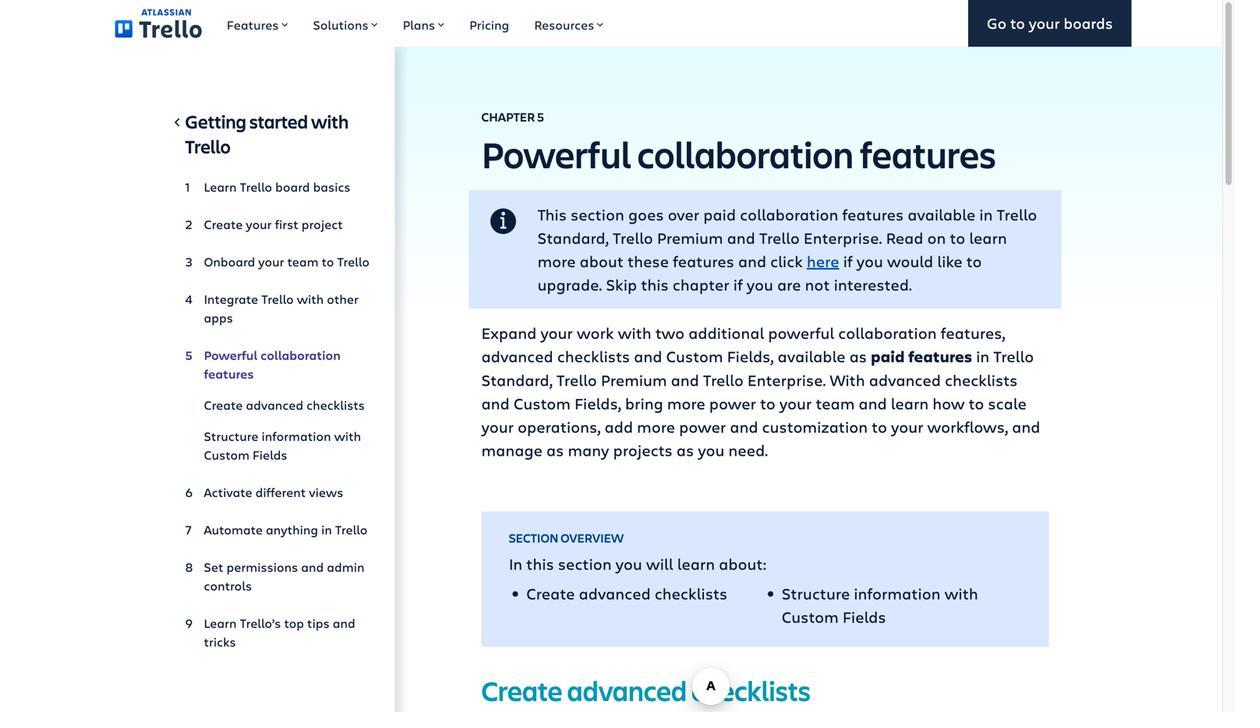 Task type: locate. For each thing, give the bounding box(es) containing it.
features button
[[214, 0, 301, 47]]

learn
[[204, 179, 237, 195], [204, 615, 237, 632]]

1 horizontal spatial this
[[641, 274, 669, 295]]

to right on
[[950, 227, 966, 248]]

structure
[[204, 428, 259, 445], [782, 584, 850, 605]]

fields
[[253, 447, 288, 464], [843, 607, 887, 628]]

your left workflows,
[[892, 417, 924, 438]]

premium
[[657, 227, 724, 248], [601, 370, 667, 391]]

work
[[577, 323, 614, 344]]

0 horizontal spatial fields
[[253, 447, 288, 464]]

1 vertical spatial learn
[[204, 615, 237, 632]]

integrate
[[204, 291, 258, 308]]

section overview in this section you will learn about:
[[509, 530, 767, 575]]

as
[[850, 346, 867, 367], [547, 440, 564, 461], [677, 440, 694, 461]]

0 horizontal spatial structure information with custom fields
[[204, 428, 361, 464]]

read
[[887, 227, 924, 248]]

collaboration inside "expand your work with two additional powerful collaboration features, advanced checklists and custom fields, available as"
[[839, 323, 937, 344]]

available up on
[[908, 204, 976, 225]]

0 horizontal spatial available
[[778, 346, 846, 367]]

with for getting started with trello link
[[311, 109, 349, 134]]

1 vertical spatial powerful
[[204, 347, 258, 364]]

1 horizontal spatial information
[[854, 584, 941, 605]]

premium down over
[[657, 227, 724, 248]]

expand your work with two additional powerful collaboration features, advanced checklists and custom fields, available as
[[482, 323, 1006, 367]]

section right this
[[571, 204, 625, 225]]

1 vertical spatial enterprise.
[[748, 370, 826, 391]]

standard, down expand
[[482, 370, 553, 391]]

standard, inside in trello standard, trello premium and trello enterprise. with advanced checklists and custom fields, bring more power to your team and learn how to scale your operations, add more power and customization to your workflows, and manage as many projects as you need.
[[482, 370, 553, 391]]

paid
[[704, 204, 736, 225], [871, 346, 905, 367]]

team down with
[[816, 393, 855, 414]]

1 vertical spatial fields
[[843, 607, 887, 628]]

with for structure information with custom fields link
[[334, 428, 361, 445]]

and
[[728, 227, 756, 248], [739, 251, 767, 272], [634, 346, 663, 367], [671, 370, 700, 391], [482, 393, 510, 414], [859, 393, 887, 414], [730, 417, 759, 438], [1013, 417, 1041, 438], [301, 559, 324, 576], [333, 615, 356, 632]]

this
[[641, 274, 669, 295], [527, 554, 554, 575]]

standard, inside the this section goes over paid collaboration features available in trello standard, trello premium and trello enterprise. read on to learn more about these features and click
[[538, 227, 609, 248]]

section down 'overview'
[[558, 554, 612, 575]]

manage
[[482, 440, 543, 461]]

features inside powerful collaboration features
[[204, 366, 254, 383]]

anything
[[266, 522, 318, 539]]

0 vertical spatial if
[[844, 251, 853, 272]]

0 vertical spatial information
[[262, 428, 331, 445]]

0 vertical spatial section
[[571, 204, 625, 225]]

your up the manage
[[482, 417, 514, 438]]

1 vertical spatial structure
[[782, 584, 850, 605]]

in
[[980, 204, 993, 225], [977, 346, 990, 367], [321, 522, 332, 539]]

2 vertical spatial in
[[321, 522, 332, 539]]

standard, down this
[[538, 227, 609, 248]]

paid right over
[[704, 204, 736, 225]]

if right chapter
[[734, 274, 743, 295]]

1 learn from the top
[[204, 179, 237, 195]]

0 vertical spatial fields
[[253, 447, 288, 464]]

as up with
[[850, 346, 867, 367]]

features
[[860, 129, 997, 179], [843, 204, 904, 225], [673, 251, 735, 272], [909, 346, 973, 367], [204, 366, 254, 383]]

section
[[571, 204, 625, 225], [558, 554, 612, 575]]

0 vertical spatial structure
[[204, 428, 259, 445]]

with inside getting started with trello
[[311, 109, 349, 134]]

0 vertical spatial enterprise.
[[804, 227, 883, 248]]

2 horizontal spatial learn
[[970, 227, 1008, 248]]

to up need.
[[761, 393, 776, 414]]

this right in
[[527, 554, 554, 575]]

0 horizontal spatial paid
[[704, 204, 736, 225]]

here link
[[807, 251, 840, 272]]

1 vertical spatial power
[[680, 417, 726, 438]]

0 vertical spatial more
[[538, 251, 576, 272]]

more inside the this section goes over paid collaboration features available in trello standard, trello premium and trello enterprise. read on to learn more about these features and click
[[538, 251, 576, 272]]

this down the these
[[641, 274, 669, 295]]

trello inside getting started with trello
[[185, 134, 231, 159]]

to right go at the right of page
[[1011, 13, 1026, 33]]

this inside if you would like to upgrade. skip this chapter if you are not interested.
[[641, 274, 669, 295]]

atlassian trello image
[[115, 9, 202, 38]]

go to your boards link
[[969, 0, 1132, 47]]

this section goes over paid collaboration features available in trello standard, trello premium and trello enterprise. read on to learn more about these features and click
[[538, 204, 1038, 272]]

1 horizontal spatial structure information with custom fields
[[782, 584, 979, 628]]

0 horizontal spatial structure
[[204, 428, 259, 445]]

you inside in trello standard, trello premium and trello enterprise. with advanced checklists and custom fields, bring more power to your team and learn how to scale your operations, add more power and customization to your workflows, and manage as many projects as you need.
[[698, 440, 725, 461]]

collaboration inside the this section goes over paid collaboration features available in trello standard, trello premium and trello enterprise. read on to learn more about these features and click
[[740, 204, 839, 225]]

how
[[933, 393, 965, 414]]

interested.
[[834, 274, 913, 295]]

available inside "expand your work with two additional powerful collaboration features, advanced checklists and custom fields, available as"
[[778, 346, 846, 367]]

powerful collaboration features link
[[185, 340, 370, 390]]

learn inside the this section goes over paid collaboration features available in trello standard, trello premium and trello enterprise. read on to learn more about these features and click
[[970, 227, 1008, 248]]

1 vertical spatial information
[[854, 584, 941, 605]]

create inside "link"
[[204, 397, 243, 414]]

paid inside the this section goes over paid collaboration features available in trello standard, trello premium and trello enterprise. read on to learn more about these features and click
[[704, 204, 736, 225]]

0 vertical spatial learn
[[970, 227, 1008, 248]]

onboard
[[204, 254, 255, 270]]

many
[[568, 440, 610, 461]]

your left work
[[541, 323, 573, 344]]

fields, for bring
[[575, 393, 622, 414]]

learn left how
[[891, 393, 929, 414]]

more down bring
[[637, 417, 676, 438]]

more right bring
[[668, 393, 706, 414]]

custom inside in trello standard, trello premium and trello enterprise. with advanced checklists and custom fields, bring more power to your team and learn how to scale your operations, add more power and customization to your workflows, and manage as many projects as you need.
[[514, 393, 571, 414]]

customization
[[763, 417, 868, 438]]

with inside integrate trello with other apps
[[297, 291, 324, 308]]

to
[[1011, 13, 1026, 33], [950, 227, 966, 248], [967, 251, 982, 272], [322, 254, 334, 270], [761, 393, 776, 414], [969, 393, 985, 414], [872, 417, 888, 438]]

automate
[[204, 522, 263, 539]]

advanced inside in trello standard, trello premium and trello enterprise. with advanced checklists and custom fields, bring more power to your team and learn how to scale your operations, add more power and customization to your workflows, and manage as many projects as you need.
[[870, 370, 942, 391]]

1 horizontal spatial available
[[908, 204, 976, 225]]

enterprise. down powerful
[[748, 370, 826, 391]]

here
[[807, 251, 840, 272]]

as down operations,
[[547, 440, 564, 461]]

1 vertical spatial team
[[816, 393, 855, 414]]

checklists
[[558, 346, 630, 367], [945, 370, 1018, 391], [307, 397, 365, 414], [655, 584, 728, 605], [692, 673, 811, 710]]

0 vertical spatial available
[[908, 204, 976, 225]]

team inside in trello standard, trello premium and trello enterprise. with advanced checklists and custom fields, bring more power to your team and learn how to scale your operations, add more power and customization to your workflows, and manage as many projects as you need.
[[816, 393, 855, 414]]

0 vertical spatial power
[[710, 393, 757, 414]]

1 vertical spatial this
[[527, 554, 554, 575]]

1 vertical spatial section
[[558, 554, 612, 575]]

0 vertical spatial this
[[641, 274, 669, 295]]

collaboration
[[638, 129, 854, 179], [740, 204, 839, 225], [839, 323, 937, 344], [261, 347, 341, 364]]

started
[[250, 109, 308, 134]]

1 vertical spatial structure information with custom fields
[[782, 584, 979, 628]]

projects
[[614, 440, 673, 461]]

learn up tricks on the left of the page
[[204, 615, 237, 632]]

0 vertical spatial structure information with custom fields
[[204, 428, 361, 464]]

0 vertical spatial powerful
[[482, 129, 632, 179]]

as right projects
[[677, 440, 694, 461]]

1 vertical spatial available
[[778, 346, 846, 367]]

you
[[857, 251, 884, 272], [747, 274, 774, 295], [698, 440, 725, 461], [616, 554, 643, 575]]

0 vertical spatial fields,
[[728, 346, 774, 367]]

0 vertical spatial create advanced checklists
[[204, 397, 365, 414]]

premium up bring
[[601, 370, 667, 391]]

1 vertical spatial in
[[977, 346, 990, 367]]

you left need.
[[698, 440, 725, 461]]

1 horizontal spatial team
[[816, 393, 855, 414]]

your inside "expand your work with two additional powerful collaboration features, advanced checklists and custom fields, available as"
[[541, 323, 573, 344]]

create advanced checklists inside "link"
[[204, 397, 365, 414]]

2 horizontal spatial as
[[850, 346, 867, 367]]

trello's
[[240, 615, 281, 632]]

your left boards
[[1030, 13, 1061, 33]]

enterprise.
[[804, 227, 883, 248], [748, 370, 826, 391]]

to down 'project'
[[322, 254, 334, 270]]

1 vertical spatial premium
[[601, 370, 667, 391]]

0 horizontal spatial learn
[[678, 554, 715, 575]]

chapter
[[673, 274, 730, 295]]

0 vertical spatial team
[[287, 254, 319, 270]]

automate anything in trello
[[204, 522, 368, 539]]

advanced inside "link"
[[246, 397, 304, 414]]

to right like
[[967, 251, 982, 272]]

1 vertical spatial more
[[668, 393, 706, 414]]

create advanced checklists
[[204, 397, 365, 414], [527, 584, 728, 605], [482, 673, 811, 710]]

0 vertical spatial standard,
[[538, 227, 609, 248]]

1 horizontal spatial powerful
[[482, 129, 632, 179]]

would
[[888, 251, 934, 272]]

fields, inside in trello standard, trello premium and trello enterprise. with advanced checklists and custom fields, bring more power to your team and learn how to scale your operations, add more power and customization to your workflows, and manage as many projects as you need.
[[575, 393, 622, 414]]

and inside learn trello's top tips and tricks
[[333, 615, 356, 632]]

plans button
[[391, 0, 457, 47]]

onboard your team to trello link
[[185, 247, 370, 278]]

to up workflows,
[[969, 393, 985, 414]]

trello inside integrate trello with other apps
[[261, 291, 294, 308]]

fields, inside "expand your work with two additional powerful collaboration features, advanced checklists and custom fields, available as"
[[728, 346, 774, 367]]

go
[[987, 13, 1007, 33]]

1 vertical spatial standard,
[[482, 370, 553, 391]]

learn inside learn trello's top tips and tricks
[[204, 615, 237, 632]]

powerful
[[482, 129, 632, 179], [204, 347, 258, 364]]

learn right on
[[970, 227, 1008, 248]]

2 vertical spatial create advanced checklists
[[482, 673, 811, 710]]

1 vertical spatial learn
[[891, 393, 929, 414]]

fields, up add
[[575, 393, 622, 414]]

pricing link
[[457, 0, 522, 47]]

available down powerful
[[778, 346, 846, 367]]

0 vertical spatial in
[[980, 204, 993, 225]]

1 horizontal spatial as
[[677, 440, 694, 461]]

1 horizontal spatial paid
[[871, 346, 905, 367]]

fields, down additional
[[728, 346, 774, 367]]

paid down the interested.
[[871, 346, 905, 367]]

with inside "expand your work with two additional powerful collaboration features, advanced checklists and custom fields, available as"
[[618, 323, 652, 344]]

if right here link
[[844, 251, 853, 272]]

1 horizontal spatial if
[[844, 251, 853, 272]]

in inside 'link'
[[321, 522, 332, 539]]

0 horizontal spatial information
[[262, 428, 331, 445]]

1 vertical spatial fields,
[[575, 393, 622, 414]]

tricks
[[204, 634, 236, 651]]

1 horizontal spatial learn
[[891, 393, 929, 414]]

team down the first
[[287, 254, 319, 270]]

upgrade.
[[538, 274, 602, 295]]

0 horizontal spatial as
[[547, 440, 564, 461]]

1 horizontal spatial fields,
[[728, 346, 774, 367]]

0 vertical spatial premium
[[657, 227, 724, 248]]

1 vertical spatial if
[[734, 274, 743, 295]]

1 horizontal spatial structure
[[782, 584, 850, 605]]

learn inside section overview in this section you will learn about:
[[678, 554, 715, 575]]

you left 'will'
[[616, 554, 643, 575]]

available
[[908, 204, 976, 225], [778, 346, 846, 367]]

like
[[938, 251, 963, 272]]

your up customization
[[780, 393, 812, 414]]

chapter
[[482, 109, 535, 125]]

overview
[[561, 530, 624, 547]]

powerful down apps
[[204, 347, 258, 364]]

1 vertical spatial create advanced checklists
[[527, 584, 728, 605]]

0 horizontal spatial this
[[527, 554, 554, 575]]

advanced
[[482, 346, 554, 367], [870, 370, 942, 391], [246, 397, 304, 414], [579, 584, 651, 605], [567, 673, 687, 710]]

0 horizontal spatial powerful
[[204, 347, 258, 364]]

0 horizontal spatial if
[[734, 274, 743, 295]]

fields,
[[728, 346, 774, 367], [575, 393, 622, 414]]

2 learn from the top
[[204, 615, 237, 632]]

learn up create your first project
[[204, 179, 237, 195]]

pricing
[[470, 16, 510, 33]]

learn right 'will'
[[678, 554, 715, 575]]

0 vertical spatial paid
[[704, 204, 736, 225]]

fields, for available
[[728, 346, 774, 367]]

admin
[[327, 559, 365, 576]]

2 vertical spatial learn
[[678, 554, 715, 575]]

enterprise. up here link
[[804, 227, 883, 248]]

enterprise. inside in trello standard, trello premium and trello enterprise. with advanced checklists and custom fields, bring more power to your team and learn how to scale your operations, add more power and customization to your workflows, and manage as many projects as you need.
[[748, 370, 826, 391]]

controls
[[204, 578, 252, 595]]

information
[[262, 428, 331, 445], [854, 584, 941, 605]]

and inside "expand your work with two additional powerful collaboration features, advanced checklists and custom fields, available as"
[[634, 346, 663, 367]]

0 vertical spatial learn
[[204, 179, 237, 195]]

solutions
[[313, 16, 369, 33]]

boards
[[1064, 13, 1114, 33]]

you up the interested.
[[857, 251, 884, 272]]

0 horizontal spatial fields,
[[575, 393, 622, 414]]

create
[[204, 216, 243, 233], [204, 397, 243, 414], [527, 584, 575, 605], [482, 673, 563, 710]]

more up upgrade.
[[538, 251, 576, 272]]

powerful down 5
[[482, 129, 632, 179]]

more
[[538, 251, 576, 272], [668, 393, 706, 414], [637, 417, 676, 438]]

standard,
[[538, 227, 609, 248], [482, 370, 553, 391]]



Task type: vqa. For each thing, say whether or not it's contained in the screenshot.
the 'Add another list'
no



Task type: describe. For each thing, give the bounding box(es) containing it.
apps
[[204, 310, 233, 326]]

to right customization
[[872, 417, 888, 438]]

activate different views
[[204, 484, 344, 501]]

this
[[538, 204, 567, 225]]

learn for learn trello board basics
[[204, 179, 237, 195]]

bring
[[626, 393, 664, 414]]

in inside the this section goes over paid collaboration features available in trello standard, trello premium and trello enterprise. read on to learn more about these features and click
[[980, 204, 993, 225]]

set permissions and admin controls link
[[185, 552, 370, 602]]

section inside section overview in this section you will learn about:
[[558, 554, 612, 575]]

not
[[805, 274, 830, 295]]

premium inside in trello standard, trello premium and trello enterprise. with advanced checklists and custom fields, bring more power to your team and learn how to scale your operations, add more power and customization to your workflows, and manage as many projects as you need.
[[601, 370, 667, 391]]

basics
[[313, 179, 351, 195]]

different
[[256, 484, 306, 501]]

to inside the this section goes over paid collaboration features available in trello standard, trello premium and trello enterprise. read on to learn more about these features and click
[[950, 227, 966, 248]]

powerful
[[769, 323, 835, 344]]

activate different views link
[[185, 477, 370, 509]]

available inside the this section goes over paid collaboration features available in trello standard, trello premium and trello enterprise. read on to learn more about these features and click
[[908, 204, 976, 225]]

powerful collaboration features
[[204, 347, 341, 383]]

set
[[204, 559, 223, 576]]

onboard your team to trello
[[204, 254, 370, 270]]

powerful inside powerful collaboration features
[[204, 347, 258, 364]]

powerful inside the chapter 5 powerful collaboration features
[[482, 129, 632, 179]]

5
[[537, 109, 544, 125]]

create advanced checklists link
[[185, 390, 370, 421]]

goes
[[629, 204, 664, 225]]

in inside in trello standard, trello premium and trello enterprise. with advanced checklists and custom fields, bring more power to your team and learn how to scale your operations, add more power and customization to your workflows, and manage as many projects as you need.
[[977, 346, 990, 367]]

structure information with custom fields inside structure information with custom fields link
[[204, 428, 361, 464]]

learn trello's top tips and tricks link
[[185, 608, 370, 658]]

learn trello board basics link
[[185, 172, 370, 203]]

integrate trello with other apps link
[[185, 284, 370, 334]]

two
[[656, 323, 685, 344]]

click
[[771, 251, 803, 272]]

create your first project
[[204, 216, 343, 233]]

2 vertical spatial more
[[637, 417, 676, 438]]

this inside section overview in this section you will learn about:
[[527, 554, 554, 575]]

create your first project link
[[185, 209, 370, 240]]

expand
[[482, 323, 537, 344]]

1 horizontal spatial fields
[[843, 607, 887, 628]]

0 horizontal spatial team
[[287, 254, 319, 270]]

tips
[[307, 615, 330, 632]]

advanced inside "expand your work with two additional powerful collaboration features, advanced checklists and custom fields, available as"
[[482, 346, 554, 367]]

are
[[778, 274, 802, 295]]

permissions
[[227, 559, 298, 576]]

workflows,
[[928, 417, 1009, 438]]

your down create your first project
[[258, 254, 284, 270]]

learn for learn trello's top tips and tricks
[[204, 615, 237, 632]]

getting
[[185, 109, 246, 134]]

getting started with trello
[[185, 109, 349, 159]]

features,
[[941, 323, 1006, 344]]

activate
[[204, 484, 252, 501]]

project
[[302, 216, 343, 233]]

as inside "expand your work with two additional powerful collaboration features, advanced checklists and custom fields, available as"
[[850, 346, 867, 367]]

views
[[309, 484, 344, 501]]

with
[[830, 370, 866, 391]]

to inside if you would like to upgrade. skip this chapter if you are not interested.
[[967, 251, 982, 272]]

trello inside 'link'
[[335, 522, 368, 539]]

about
[[580, 251, 624, 272]]

premium inside the this section goes over paid collaboration features available in trello standard, trello premium and trello enterprise. read on to learn more about these features and click
[[657, 227, 724, 248]]

with for integrate trello with other apps link at the top
[[297, 291, 324, 308]]

go to your boards
[[987, 13, 1114, 33]]

scale
[[989, 393, 1027, 414]]

collaboration inside the chapter 5 powerful collaboration features
[[638, 129, 854, 179]]

in
[[509, 554, 523, 575]]

checklists inside create advanced checklists "link"
[[307, 397, 365, 414]]

features inside the chapter 5 powerful collaboration features
[[860, 129, 997, 179]]

board
[[275, 179, 310, 195]]

first
[[275, 216, 299, 233]]

your left the first
[[246, 216, 272, 233]]

automate anything in trello link
[[185, 515, 370, 546]]

paid features
[[871, 346, 973, 367]]

collaboration inside powerful collaboration features
[[261, 347, 341, 364]]

custom inside "expand your work with two additional powerful collaboration features, advanced checklists and custom fields, available as"
[[667, 346, 724, 367]]

top
[[284, 615, 304, 632]]

learn trello's top tips and tricks
[[204, 615, 356, 651]]

you inside section overview in this section you will learn about:
[[616, 554, 643, 575]]

section
[[509, 530, 559, 547]]

resources button
[[522, 0, 616, 47]]

learn inside in trello standard, trello premium and trello enterprise. with advanced checklists and custom fields, bring more power to your team and learn how to scale your operations, add more power and customization to your workflows, and manage as many projects as you need.
[[891, 393, 929, 414]]

resources
[[535, 16, 595, 33]]

checklists inside "expand your work with two additional powerful collaboration features, advanced checklists and custom fields, available as"
[[558, 346, 630, 367]]

features
[[227, 16, 279, 33]]

add
[[605, 417, 633, 438]]

on
[[928, 227, 947, 248]]

set permissions and admin controls
[[204, 559, 365, 595]]

checklists inside in trello standard, trello premium and trello enterprise. with advanced checklists and custom fields, bring more power to your team and learn how to scale your operations, add more power and customization to your workflows, and manage as many projects as you need.
[[945, 370, 1018, 391]]

solutions button
[[301, 0, 391, 47]]

other
[[327, 291, 359, 308]]

if you would like to upgrade. skip this chapter if you are not interested.
[[538, 251, 982, 295]]

will
[[647, 554, 674, 575]]

operations,
[[518, 417, 601, 438]]

chapter 5 powerful collaboration features
[[482, 109, 997, 179]]

1 vertical spatial paid
[[871, 346, 905, 367]]

structure information with custom fields link
[[185, 421, 370, 471]]

about:
[[719, 554, 767, 575]]

getting started with trello link
[[185, 109, 370, 165]]

these
[[628, 251, 669, 272]]

and inside set permissions and admin controls
[[301, 559, 324, 576]]

enterprise. inside the this section goes over paid collaboration features available in trello standard, trello premium and trello enterprise. read on to learn more about these features and click
[[804, 227, 883, 248]]

over
[[668, 204, 700, 225]]

need.
[[729, 440, 768, 461]]

plans
[[403, 16, 435, 33]]

you left are
[[747, 274, 774, 295]]

section inside the this section goes over paid collaboration features available in trello standard, trello premium and trello enterprise. read on to learn more about these features and click
[[571, 204, 625, 225]]

learn trello board basics
[[204, 179, 351, 195]]



